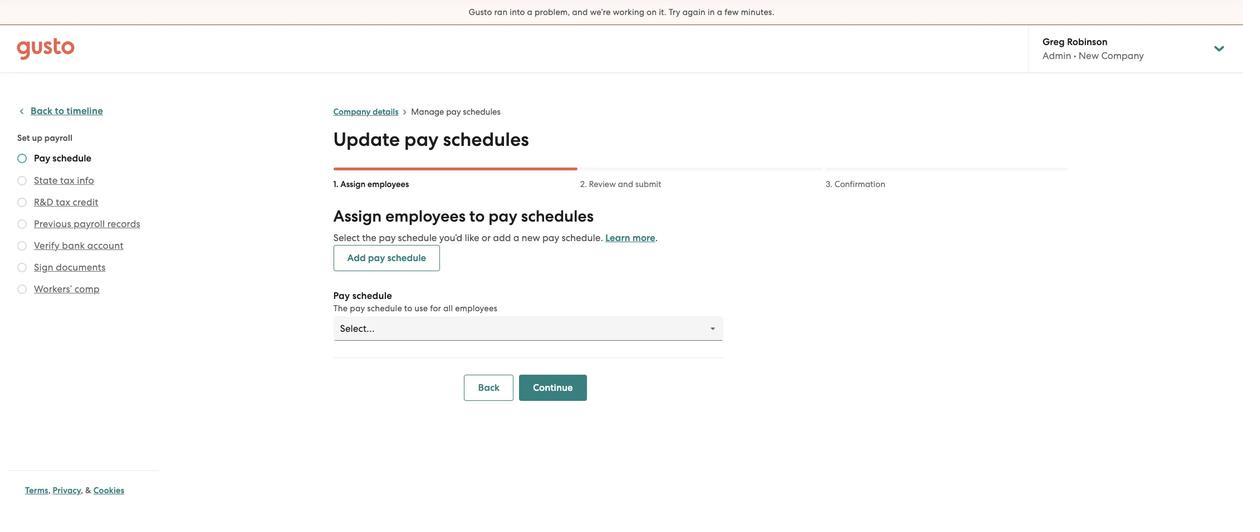 Task type: vqa. For each thing, say whether or not it's contained in the screenshot.
the Time tools
no



Task type: describe. For each thing, give the bounding box(es) containing it.
again
[[683, 7, 706, 17]]

manage pay schedules
[[411, 107, 501, 117]]

credit
[[73, 197, 98, 208]]

confirmation
[[835, 179, 886, 189]]

sign documents button
[[34, 261, 106, 274]]

pay for pay schedule
[[34, 153, 50, 164]]

state
[[34, 175, 58, 186]]

previous payroll records button
[[34, 217, 140, 231]]

back button
[[464, 375, 514, 401]]

update pay schedules
[[333, 128, 529, 151]]

bank
[[62, 240, 85, 251]]

pay schedule the pay schedule to use for all employees
[[333, 290, 498, 314]]

like
[[465, 232, 479, 243]]

sign documents
[[34, 262, 106, 273]]

.
[[656, 232, 658, 243]]

to inside the pay schedule the pay schedule to use for all employees
[[404, 304, 413, 314]]

pay inside button
[[368, 252, 385, 264]]

schedule inside the pay schedule 'list'
[[53, 153, 91, 164]]

set up payroll
[[17, 133, 72, 143]]

minutes.
[[741, 7, 775, 17]]

r&d tax credit button
[[34, 196, 98, 209]]

manage
[[411, 107, 444, 117]]

previous
[[34, 218, 71, 230]]

2 vertical spatial schedules
[[521, 207, 594, 226]]

assign employees
[[341, 179, 409, 189]]

privacy link
[[53, 486, 81, 496]]

company details link
[[333, 107, 399, 117]]

1 vertical spatial and
[[618, 179, 634, 189]]

1 check image from the top
[[17, 154, 27, 163]]

you'd
[[439, 232, 463, 243]]

we're
[[590, 7, 611, 17]]

all
[[443, 304, 453, 314]]

timeline
[[67, 105, 103, 117]]

gusto ran into a problem, and we're working on it. try again in a few minutes.
[[469, 7, 775, 17]]

use
[[415, 304, 428, 314]]

for
[[430, 304, 441, 314]]

schedule inside add pay schedule button
[[387, 252, 426, 264]]

back for back to timeline
[[31, 105, 53, 117]]

r&d tax credit
[[34, 197, 98, 208]]

details
[[373, 107, 399, 117]]

add
[[347, 252, 366, 264]]

cookies button
[[93, 484, 124, 498]]

company inside greg robinson admin • new company
[[1102, 50, 1144, 61]]

continue
[[533, 382, 573, 394]]

admin
[[1043, 50, 1072, 61]]

working
[[613, 7, 645, 17]]

back to timeline button
[[17, 105, 103, 118]]

check image for r&d
[[17, 198, 27, 207]]

a inside select the pay schedule you'd like or add a new pay schedule. learn more .
[[514, 232, 519, 243]]

records
[[107, 218, 140, 230]]

state tax info button
[[34, 174, 94, 187]]

in
[[708, 7, 715, 17]]

learn
[[606, 232, 631, 244]]

account
[[87, 240, 124, 251]]

assign for assign employees
[[341, 179, 366, 189]]

to inside button
[[55, 105, 64, 117]]

tax for credit
[[56, 197, 70, 208]]

greg
[[1043, 36, 1065, 48]]

back for back
[[478, 382, 500, 394]]

the
[[362, 232, 377, 243]]

assign employees to pay schedules
[[333, 207, 594, 226]]

review and submit
[[589, 179, 662, 189]]

schedules for update pay schedules
[[443, 128, 529, 151]]

or
[[482, 232, 491, 243]]

add pay schedule
[[347, 252, 426, 264]]

terms , privacy , & cookies
[[25, 486, 124, 496]]

continue button
[[519, 375, 587, 401]]



Task type: locate. For each thing, give the bounding box(es) containing it.
assign
[[341, 179, 366, 189], [333, 207, 382, 226]]

check image
[[17, 154, 27, 163], [17, 263, 27, 272]]

0 horizontal spatial back
[[31, 105, 53, 117]]

check image for state
[[17, 176, 27, 186]]

check image down set
[[17, 154, 27, 163]]

2 horizontal spatial a
[[717, 7, 723, 17]]

check image left verify
[[17, 241, 27, 251]]

few
[[725, 7, 739, 17]]

update
[[333, 128, 400, 151]]

pay
[[446, 107, 461, 117], [405, 128, 439, 151], [489, 207, 518, 226], [379, 232, 396, 243], [543, 232, 560, 243], [368, 252, 385, 264], [350, 304, 365, 314]]

1 vertical spatial tax
[[56, 197, 70, 208]]

0 vertical spatial to
[[55, 105, 64, 117]]

payroll
[[44, 133, 72, 143], [74, 218, 105, 230]]

pay inside 'list'
[[34, 153, 50, 164]]

on
[[647, 7, 657, 17]]

learn more link
[[606, 232, 656, 244]]

pay inside the pay schedule the pay schedule to use for all employees
[[350, 304, 365, 314]]

0 horizontal spatial pay
[[34, 153, 50, 164]]

employees for assign employees
[[368, 179, 409, 189]]

0 horizontal spatial ,
[[48, 486, 51, 496]]

tax
[[60, 175, 75, 186], [56, 197, 70, 208]]

1 horizontal spatial and
[[618, 179, 634, 189]]

5 check image from the top
[[17, 285, 27, 294]]

the
[[333, 304, 348, 314]]

0 horizontal spatial a
[[514, 232, 519, 243]]

pay schedule list
[[17, 153, 154, 298]]

back
[[31, 105, 53, 117], [478, 382, 500, 394]]

,
[[48, 486, 51, 496], [81, 486, 83, 496]]

employees for assign employees to pay schedules
[[386, 207, 466, 226]]

payroll down credit
[[74, 218, 105, 230]]

select the pay schedule you'd like or add a new pay schedule. learn more .
[[333, 232, 658, 244]]

verify
[[34, 240, 60, 251]]

company
[[1102, 50, 1144, 61], [333, 107, 371, 117]]

terms link
[[25, 486, 48, 496]]

r&d
[[34, 197, 53, 208]]

a right into
[[527, 7, 533, 17]]

1 vertical spatial schedules
[[443, 128, 529, 151]]

0 horizontal spatial to
[[55, 105, 64, 117]]

state tax info
[[34, 175, 94, 186]]

, left &
[[81, 486, 83, 496]]

1 check image from the top
[[17, 176, 27, 186]]

pay down "set up payroll"
[[34, 153, 50, 164]]

check image left the r&d
[[17, 198, 27, 207]]

payroll up pay schedule
[[44, 133, 72, 143]]

0 vertical spatial company
[[1102, 50, 1144, 61]]

a
[[527, 7, 533, 17], [717, 7, 723, 17], [514, 232, 519, 243]]

0 vertical spatial back
[[31, 105, 53, 117]]

employees
[[368, 179, 409, 189], [386, 207, 466, 226], [455, 304, 498, 314]]

3 check image from the top
[[17, 220, 27, 229]]

check image for previous
[[17, 220, 27, 229]]

0 vertical spatial schedules
[[463, 107, 501, 117]]

and left submit on the right top
[[618, 179, 634, 189]]

verify bank account button
[[34, 239, 124, 252]]

gusto
[[469, 7, 492, 17]]

workers' comp button
[[34, 282, 100, 296]]

2 , from the left
[[81, 486, 83, 496]]

0 vertical spatial check image
[[17, 154, 27, 163]]

check image left previous
[[17, 220, 27, 229]]

1 , from the left
[[48, 486, 51, 496]]

schedules up 'schedule.'
[[521, 207, 594, 226]]

to up "like"
[[470, 207, 485, 226]]

2 vertical spatial employees
[[455, 304, 498, 314]]

, left privacy link
[[48, 486, 51, 496]]

0 vertical spatial employees
[[368, 179, 409, 189]]

privacy
[[53, 486, 81, 496]]

tax left info
[[60, 175, 75, 186]]

review
[[589, 179, 616, 189]]

terms
[[25, 486, 48, 496]]

schedule up state tax info button
[[53, 153, 91, 164]]

employees up you'd
[[386, 207, 466, 226]]

new
[[1079, 50, 1099, 61]]

•
[[1074, 50, 1077, 61]]

1 horizontal spatial ,
[[81, 486, 83, 496]]

company details
[[333, 107, 399, 117]]

1 horizontal spatial to
[[404, 304, 413, 314]]

more
[[633, 232, 656, 244]]

workers'
[[34, 284, 72, 295]]

and
[[572, 7, 588, 17], [618, 179, 634, 189]]

workers' comp
[[34, 284, 100, 295]]

schedule left you'd
[[398, 232, 437, 243]]

1 horizontal spatial company
[[1102, 50, 1144, 61]]

company right the new
[[1102, 50, 1144, 61]]

problem,
[[535, 7, 570, 17]]

2 check image from the top
[[17, 198, 27, 207]]

assign up the select
[[333, 207, 382, 226]]

tax for info
[[60, 175, 75, 186]]

employees down update
[[368, 179, 409, 189]]

pay up the
[[333, 290, 350, 302]]

schedules right manage
[[463, 107, 501, 117]]

assign down update
[[341, 179, 366, 189]]

up
[[32, 133, 42, 143]]

tax inside button
[[56, 197, 70, 208]]

documents
[[56, 262, 106, 273]]

new
[[522, 232, 540, 243]]

greg robinson admin • new company
[[1043, 36, 1144, 61]]

to
[[55, 105, 64, 117], [470, 207, 485, 226], [404, 304, 413, 314]]

schedules
[[463, 107, 501, 117], [443, 128, 529, 151], [521, 207, 594, 226]]

pay for pay schedule the pay schedule to use for all employees
[[333, 290, 350, 302]]

0 vertical spatial and
[[572, 7, 588, 17]]

cookies
[[93, 486, 124, 496]]

try
[[669, 7, 681, 17]]

assign for assign employees to pay schedules
[[333, 207, 382, 226]]

add pay schedule button
[[333, 245, 440, 271]]

payroll inside 'button'
[[74, 218, 105, 230]]

schedules down "manage pay schedules"
[[443, 128, 529, 151]]

comp
[[75, 284, 100, 295]]

check image left sign
[[17, 263, 27, 272]]

schedule left use on the left bottom of page
[[367, 304, 402, 314]]

2 horizontal spatial to
[[470, 207, 485, 226]]

check image
[[17, 176, 27, 186], [17, 198, 27, 207], [17, 220, 27, 229], [17, 241, 27, 251], [17, 285, 27, 294]]

schedules for manage pay schedules
[[463, 107, 501, 117]]

verify bank account
[[34, 240, 124, 251]]

1 vertical spatial employees
[[386, 207, 466, 226]]

tax right the r&d
[[56, 197, 70, 208]]

back inside "button"
[[478, 382, 500, 394]]

home image
[[17, 38, 75, 60]]

1 horizontal spatial pay
[[333, 290, 350, 302]]

employees right all
[[455, 304, 498, 314]]

2 check image from the top
[[17, 263, 27, 272]]

1 vertical spatial company
[[333, 107, 371, 117]]

pay schedule
[[34, 153, 91, 164]]

submit
[[636, 179, 662, 189]]

schedule.
[[562, 232, 603, 243]]

company up update
[[333, 107, 371, 117]]

0 vertical spatial payroll
[[44, 133, 72, 143]]

into
[[510, 7, 525, 17]]

and left the we're
[[572, 7, 588, 17]]

pay inside the pay schedule the pay schedule to use for all employees
[[333, 290, 350, 302]]

0 horizontal spatial and
[[572, 7, 588, 17]]

check image for verify
[[17, 241, 27, 251]]

back inside button
[[31, 105, 53, 117]]

robinson
[[1067, 36, 1108, 48]]

0 vertical spatial assign
[[341, 179, 366, 189]]

1 horizontal spatial payroll
[[74, 218, 105, 230]]

it.
[[659, 7, 667, 17]]

check image left state
[[17, 176, 27, 186]]

0 horizontal spatial company
[[333, 107, 371, 117]]

0 horizontal spatial payroll
[[44, 133, 72, 143]]

4 check image from the top
[[17, 241, 27, 251]]

1 vertical spatial pay
[[333, 290, 350, 302]]

schedule
[[53, 153, 91, 164], [398, 232, 437, 243], [387, 252, 426, 264], [352, 290, 392, 302], [367, 304, 402, 314]]

check image for workers'
[[17, 285, 27, 294]]

0 vertical spatial pay
[[34, 153, 50, 164]]

employees inside the pay schedule the pay schedule to use for all employees
[[455, 304, 498, 314]]

0 vertical spatial tax
[[60, 175, 75, 186]]

add
[[493, 232, 511, 243]]

check image left workers'
[[17, 285, 27, 294]]

tax inside button
[[60, 175, 75, 186]]

ran
[[494, 7, 508, 17]]

schedule up the pay schedule the pay schedule to use for all employees
[[387, 252, 426, 264]]

1 horizontal spatial back
[[478, 382, 500, 394]]

select
[[333, 232, 360, 243]]

info
[[77, 175, 94, 186]]

previous payroll records
[[34, 218, 140, 230]]

back to timeline
[[31, 105, 103, 117]]

1 vertical spatial back
[[478, 382, 500, 394]]

set
[[17, 133, 30, 143]]

schedule down add pay schedule button
[[352, 290, 392, 302]]

to left use on the left bottom of page
[[404, 304, 413, 314]]

&
[[85, 486, 91, 496]]

a right in
[[717, 7, 723, 17]]

1 vertical spatial check image
[[17, 263, 27, 272]]

1 vertical spatial assign
[[333, 207, 382, 226]]

sign
[[34, 262, 53, 273]]

1 horizontal spatial a
[[527, 7, 533, 17]]

to left timeline
[[55, 105, 64, 117]]

1 vertical spatial to
[[470, 207, 485, 226]]

schedule inside select the pay schedule you'd like or add a new pay schedule. learn more .
[[398, 232, 437, 243]]

2 vertical spatial to
[[404, 304, 413, 314]]

pay
[[34, 153, 50, 164], [333, 290, 350, 302]]

a right add at left
[[514, 232, 519, 243]]

1 vertical spatial payroll
[[74, 218, 105, 230]]



